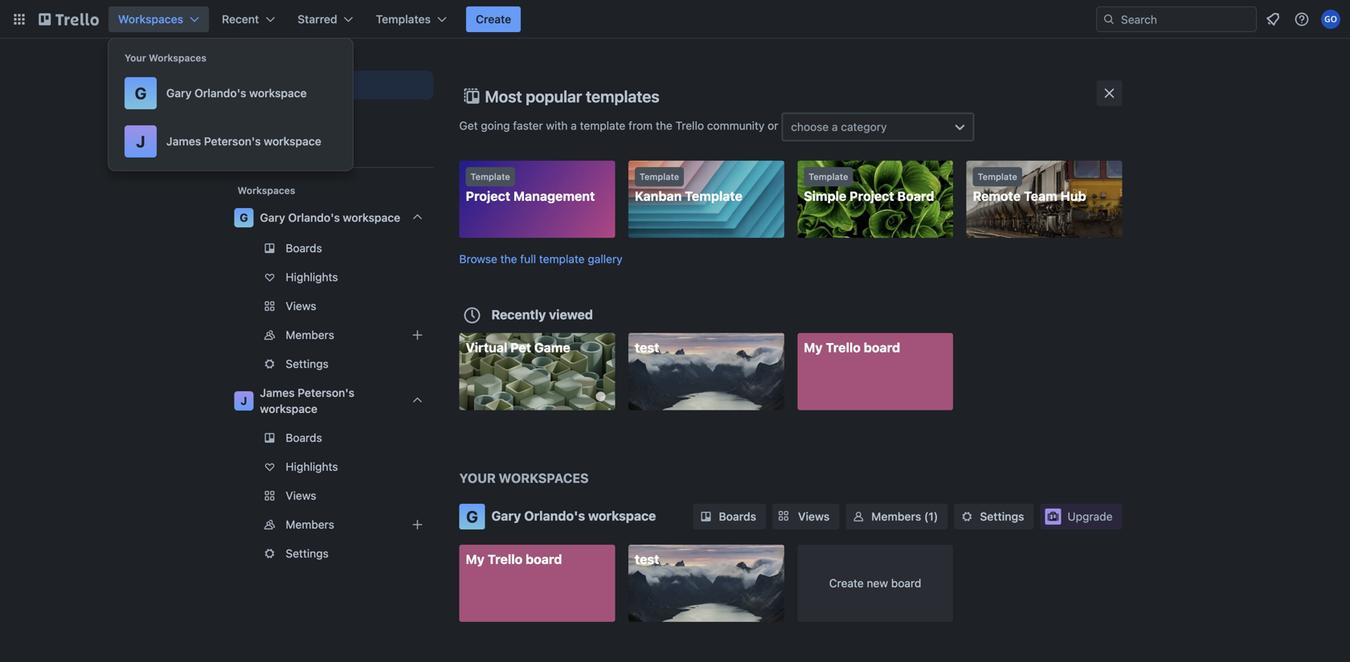 Task type: vqa. For each thing, say whether or not it's contained in the screenshot.
Your boards
no



Task type: describe. For each thing, give the bounding box(es) containing it.
sm image for boards
[[698, 509, 714, 525]]

members for james peterson's workspace
[[286, 518, 334, 531]]

2 vertical spatial g
[[466, 507, 478, 526]]

boards for peterson's members link
[[286, 431, 322, 445]]

workspace inside james peterson's workspace
[[260, 402, 318, 416]]

workspaces button
[[109, 6, 209, 32]]

with
[[546, 119, 568, 132]]

members (1)
[[872, 510, 938, 523]]

starred
[[298, 12, 337, 26]]

2 vertical spatial gary
[[492, 508, 521, 524]]

template right kanban
[[685, 189, 743, 204]]

Search field
[[1116, 7, 1256, 31]]

test for gary orlando's workspace
[[635, 552, 660, 567]]

2 vertical spatial orlando's
[[524, 508, 585, 524]]

virtual pet game
[[466, 340, 570, 355]]

workspaces inside "popup button"
[[118, 12, 183, 26]]

management
[[514, 189, 595, 204]]

1 vertical spatial workspaces
[[149, 52, 207, 64]]

views link for orlando's
[[228, 293, 434, 319]]

create new board
[[829, 577, 922, 590]]

board for topmost "my trello board" link
[[864, 340, 901, 355]]

board
[[898, 189, 935, 204]]

peterson's inside james peterson's workspace
[[298, 386, 355, 400]]

1 vertical spatial j
[[241, 394, 247, 408]]

project inside template project management
[[466, 189, 511, 204]]

g for your workspaces
[[135, 84, 147, 102]]

virtual
[[466, 340, 508, 355]]

recent
[[222, 12, 259, 26]]

new
[[867, 577, 888, 590]]

community
[[707, 119, 765, 132]]

my for topmost "my trello board" link
[[804, 340, 823, 355]]

choose
[[791, 120, 829, 133]]

search image
[[1103, 13, 1116, 26]]

from
[[629, 119, 653, 132]]

templates
[[586, 87, 660, 106]]

my trello board for topmost "my trello board" link
[[804, 340, 901, 355]]

or
[[768, 119, 779, 132]]

gary for workspaces
[[260, 211, 285, 224]]

views link for peterson's
[[228, 483, 434, 509]]

settings link for peterson's
[[228, 541, 434, 567]]

home
[[260, 143, 291, 156]]

my trello board for bottommost "my trello board" link
[[466, 552, 562, 567]]

test for recently viewed
[[635, 340, 660, 355]]

board for bottommost "my trello board" link
[[526, 552, 562, 567]]

template kanban template
[[635, 172, 743, 204]]

recent button
[[212, 6, 285, 32]]

2 vertical spatial board
[[891, 577, 922, 590]]

workspaces
[[499, 471, 589, 486]]

game
[[534, 340, 570, 355]]

highlights for peterson's
[[286, 460, 338, 473]]

0 vertical spatial james
[[166, 135, 201, 148]]

1 vertical spatial template
[[539, 252, 585, 266]]

templates
[[376, 12, 431, 26]]

gary orlando's workspace for your workspaces
[[166, 86, 307, 100]]

(1)
[[924, 510, 938, 523]]

full
[[520, 252, 536, 266]]

trello for topmost "my trello board" link
[[826, 340, 861, 355]]

most popular templates
[[485, 87, 660, 106]]

sm image for settings
[[959, 509, 975, 525]]

g for workspaces
[[240, 211, 248, 224]]

recently
[[492, 307, 546, 322]]

highlights for orlando's
[[286, 271, 338, 284]]

open information menu image
[[1294, 11, 1310, 27]]

upgrade button
[[1041, 504, 1123, 530]]

gary orlando's workspace for workspaces
[[260, 211, 400, 224]]

members for gary orlando's workspace
[[286, 328, 334, 342]]

there is new activity on this board. image
[[596, 392, 606, 402]]

settings for james peterson's workspace
[[286, 547, 329, 560]]

kanban
[[635, 189, 682, 204]]

0 horizontal spatial j
[[136, 132, 145, 151]]



Task type: locate. For each thing, give the bounding box(es) containing it.
your workspaces
[[125, 52, 207, 64]]

choose a category
[[791, 120, 887, 133]]

workspaces up your workspaces
[[118, 12, 183, 26]]

1 members link from the top
[[228, 322, 434, 348]]

1 horizontal spatial sm image
[[959, 509, 975, 525]]

0 horizontal spatial orlando's
[[195, 86, 246, 100]]

2 highlights from the top
[[286, 460, 338, 473]]

0 vertical spatial create
[[476, 12, 511, 26]]

2 horizontal spatial gary
[[492, 508, 521, 524]]

create
[[476, 12, 511, 26], [829, 577, 864, 590]]

browse
[[459, 252, 498, 266]]

j
[[136, 132, 145, 151], [241, 394, 247, 408]]

0 horizontal spatial james
[[166, 135, 201, 148]]

workspaces
[[118, 12, 183, 26], [149, 52, 207, 64], [238, 185, 295, 196]]

virtual pet game link
[[459, 333, 615, 410]]

template project management
[[466, 172, 595, 204]]

my trello board
[[804, 340, 901, 355], [466, 552, 562, 567]]

views
[[286, 299, 316, 313], [286, 489, 316, 502], [798, 510, 830, 523]]

settings for gary orlando's workspace
[[286, 357, 329, 371]]

1 test from the top
[[635, 340, 660, 355]]

gary orlando's workspace up home image
[[166, 86, 307, 100]]

0 vertical spatial j
[[136, 132, 145, 151]]

0 vertical spatial test
[[635, 340, 660, 355]]

members link
[[228, 322, 434, 348], [228, 512, 434, 538]]

1 horizontal spatial gary
[[260, 211, 285, 224]]

2 test from the top
[[635, 552, 660, 567]]

1 horizontal spatial peterson's
[[298, 386, 355, 400]]

1 horizontal spatial create
[[829, 577, 864, 590]]

board image
[[234, 76, 254, 95]]

0 horizontal spatial a
[[571, 119, 577, 132]]

1 horizontal spatial project
[[850, 189, 895, 204]]

gary
[[166, 86, 192, 100], [260, 211, 285, 224], [492, 508, 521, 524]]

0 vertical spatial settings
[[286, 357, 329, 371]]

create for create
[[476, 12, 511, 26]]

primary element
[[0, 0, 1351, 39]]

0 vertical spatial members link
[[228, 322, 434, 348]]

settings link
[[228, 351, 434, 377], [955, 504, 1034, 530], [228, 541, 434, 567]]

template
[[471, 172, 510, 182], [640, 172, 679, 182], [809, 172, 849, 182], [978, 172, 1018, 182], [685, 189, 743, 204]]

1 horizontal spatial the
[[656, 119, 673, 132]]

sm image
[[698, 509, 714, 525], [959, 509, 975, 525]]

2 project from the left
[[850, 189, 895, 204]]

team
[[1024, 189, 1058, 204]]

1 vertical spatial test
[[635, 552, 660, 567]]

1 horizontal spatial trello
[[676, 119, 704, 132]]

2 vertical spatial workspaces
[[238, 185, 295, 196]]

0 horizontal spatial my trello board
[[466, 552, 562, 567]]

create button
[[466, 6, 521, 32]]

1 vertical spatial settings link
[[955, 504, 1034, 530]]

create left new
[[829, 577, 864, 590]]

1 vertical spatial create
[[829, 577, 864, 590]]

1 horizontal spatial my
[[804, 340, 823, 355]]

create for create new board
[[829, 577, 864, 590]]

1 vertical spatial views
[[286, 489, 316, 502]]

2 highlights link from the top
[[228, 454, 434, 480]]

1 vertical spatial test link
[[629, 545, 784, 622]]

2 vertical spatial settings link
[[228, 541, 434, 567]]

test
[[635, 340, 660, 355], [635, 552, 660, 567]]

workspaces down the home
[[238, 185, 295, 196]]

1 vertical spatial board
[[526, 552, 562, 567]]

0 horizontal spatial my trello board link
[[459, 545, 615, 622]]

0 horizontal spatial trello
[[488, 552, 523, 567]]

template down templates
[[580, 119, 626, 132]]

2 test link from the top
[[629, 545, 784, 622]]

1 vertical spatial gary orlando's workspace
[[260, 211, 400, 224]]

1 vertical spatial orlando's
[[288, 211, 340, 224]]

back to home image
[[39, 6, 99, 32]]

test link
[[629, 333, 784, 410], [629, 545, 784, 622]]

0 vertical spatial my
[[804, 340, 823, 355]]

1 vertical spatial members link
[[228, 512, 434, 538]]

remote
[[973, 189, 1021, 204]]

boards
[[260, 78, 298, 92], [286, 242, 322, 255], [286, 431, 322, 445], [719, 510, 757, 523]]

1 vertical spatial highlights
[[286, 460, 338, 473]]

0 vertical spatial settings link
[[228, 351, 434, 377]]

template simple project board
[[804, 172, 935, 204]]

g down your at the left bottom of the page
[[466, 507, 478, 526]]

views for peterson's
[[286, 489, 316, 502]]

a right choose
[[832, 120, 838, 133]]

get
[[459, 119, 478, 132]]

template inside template simple project board
[[809, 172, 849, 182]]

members link for orlando's
[[228, 322, 434, 348]]

add image
[[408, 326, 427, 345], [408, 515, 427, 535]]

gallery
[[588, 252, 623, 266]]

add image for gary orlando's workspace
[[408, 326, 427, 345]]

0 vertical spatial add image
[[408, 326, 427, 345]]

home link
[[228, 135, 434, 164]]

1 sm image from the left
[[698, 509, 714, 525]]

1 project from the left
[[466, 189, 511, 204]]

1 vertical spatial highlights link
[[228, 454, 434, 480]]

2 vertical spatial gary orlando's workspace
[[492, 508, 656, 524]]

gary orlando (garyorlando) image
[[1322, 10, 1341, 29]]

highlights
[[286, 271, 338, 284], [286, 460, 338, 473]]

boards for middle settings link
[[719, 510, 757, 523]]

1 horizontal spatial j
[[241, 394, 247, 408]]

settings
[[286, 357, 329, 371], [980, 510, 1025, 523], [286, 547, 329, 560]]

highlights link
[[228, 264, 434, 290], [228, 454, 434, 480]]

a right with in the top left of the page
[[571, 119, 577, 132]]

1 highlights link from the top
[[228, 264, 434, 290]]

gary orlando's workspace down home link
[[260, 211, 400, 224]]

0 vertical spatial highlights
[[286, 271, 338, 284]]

trello
[[676, 119, 704, 132], [826, 340, 861, 355], [488, 552, 523, 567]]

template remote team hub
[[973, 172, 1087, 204]]

board
[[864, 340, 901, 355], [526, 552, 562, 567], [891, 577, 922, 590]]

2 sm image from the left
[[959, 509, 975, 525]]

browse the full template gallery link
[[459, 252, 623, 266]]

starred button
[[288, 6, 363, 32]]

1 vertical spatial my trello board
[[466, 552, 562, 567]]

orlando's up home image
[[195, 86, 246, 100]]

my
[[804, 340, 823, 355], [466, 552, 485, 567]]

0 vertical spatial my trello board
[[804, 340, 901, 355]]

0 vertical spatial views
[[286, 299, 316, 313]]

0 horizontal spatial peterson's
[[204, 135, 261, 148]]

template up simple
[[809, 172, 849, 182]]

2 vertical spatial trello
[[488, 552, 523, 567]]

sm image
[[851, 509, 867, 525]]

james
[[166, 135, 201, 148], [260, 386, 295, 400]]

2 add image from the top
[[408, 515, 427, 535]]

recently viewed
[[492, 307, 593, 322]]

1 add image from the top
[[408, 326, 427, 345]]

popular
[[526, 87, 582, 106]]

2 horizontal spatial trello
[[826, 340, 861, 355]]

2 vertical spatial settings
[[286, 547, 329, 560]]

project inside template simple project board
[[850, 189, 895, 204]]

workspaces right 'your'
[[149, 52, 207, 64]]

template right full
[[539, 252, 585, 266]]

2 vertical spatial views
[[798, 510, 830, 523]]

james inside james peterson's workspace
[[260, 386, 295, 400]]

your
[[459, 471, 496, 486]]

project up the browse
[[466, 189, 511, 204]]

1 horizontal spatial james
[[260, 386, 295, 400]]

1 horizontal spatial g
[[240, 211, 248, 224]]

1 test link from the top
[[629, 333, 784, 410]]

0 vertical spatial the
[[656, 119, 673, 132]]

1 highlights from the top
[[286, 271, 338, 284]]

template for kanban
[[640, 172, 679, 182]]

category
[[841, 120, 887, 133]]

my for bottommost "my trello board" link
[[466, 552, 485, 567]]

0 vertical spatial board
[[864, 340, 901, 355]]

1 vertical spatial trello
[[826, 340, 861, 355]]

0 horizontal spatial sm image
[[698, 509, 714, 525]]

pet
[[511, 340, 531, 355]]

test link for recently viewed
[[629, 333, 784, 410]]

going
[[481, 119, 510, 132]]

orlando's
[[195, 86, 246, 100], [288, 211, 340, 224], [524, 508, 585, 524]]

browse the full template gallery
[[459, 252, 623, 266]]

gary for your workspaces
[[166, 86, 192, 100]]

gary orlando's workspace down workspaces
[[492, 508, 656, 524]]

views link
[[228, 293, 434, 319], [228, 483, 434, 509], [773, 504, 840, 530]]

hub
[[1061, 189, 1087, 204]]

0 vertical spatial trello
[[676, 119, 704, 132]]

upgrade
[[1068, 510, 1113, 523]]

1 vertical spatial add image
[[408, 515, 427, 535]]

highlights link for peterson's
[[228, 454, 434, 480]]

1 vertical spatial peterson's
[[298, 386, 355, 400]]

0 horizontal spatial gary
[[166, 86, 192, 100]]

0 vertical spatial gary orlando's workspace
[[166, 86, 307, 100]]

1 horizontal spatial my trello board
[[804, 340, 901, 355]]

faster
[[513, 119, 543, 132]]

1 vertical spatial my trello board link
[[459, 545, 615, 622]]

0 horizontal spatial create
[[476, 12, 511, 26]]

simple
[[804, 189, 847, 204]]

orlando's down workspaces
[[524, 508, 585, 524]]

0 vertical spatial peterson's
[[204, 135, 261, 148]]

1 vertical spatial gary
[[260, 211, 285, 224]]

template inside template remote team hub
[[978, 172, 1018, 182]]

get going faster with a template from the trello community or
[[459, 119, 782, 132]]

viewed
[[549, 307, 593, 322]]

2 horizontal spatial orlando's
[[524, 508, 585, 524]]

project left "board"
[[850, 189, 895, 204]]

0 notifications image
[[1264, 10, 1283, 29]]

members
[[286, 328, 334, 342], [872, 510, 921, 523], [286, 518, 334, 531]]

workspace
[[249, 86, 307, 100], [264, 135, 321, 148], [343, 211, 400, 224], [260, 402, 318, 416], [588, 508, 656, 524]]

project
[[466, 189, 511, 204], [850, 189, 895, 204]]

0 vertical spatial james peterson's workspace
[[166, 135, 321, 148]]

1 vertical spatial g
[[240, 211, 248, 224]]

0 vertical spatial highlights link
[[228, 264, 434, 290]]

the left full
[[501, 252, 517, 266]]

0 vertical spatial workspaces
[[118, 12, 183, 26]]

the
[[656, 119, 673, 132], [501, 252, 517, 266]]

1 vertical spatial settings
[[980, 510, 1025, 523]]

template up kanban
[[640, 172, 679, 182]]

your workspaces
[[459, 471, 589, 486]]

0 horizontal spatial my
[[466, 552, 485, 567]]

template inside template project management
[[471, 172, 510, 182]]

gary orlando's workspace
[[166, 86, 307, 100], [260, 211, 400, 224], [492, 508, 656, 524]]

trello for bottommost "my trello board" link
[[488, 552, 523, 567]]

g
[[135, 84, 147, 102], [240, 211, 248, 224], [466, 507, 478, 526]]

template for project
[[471, 172, 510, 182]]

1 horizontal spatial orlando's
[[288, 211, 340, 224]]

orlando's for workspaces
[[288, 211, 340, 224]]

home image
[[234, 140, 254, 159]]

the right from
[[656, 119, 673, 132]]

1 vertical spatial my
[[466, 552, 485, 567]]

boards for members link related to orlando's
[[286, 242, 322, 255]]

0 horizontal spatial the
[[501, 252, 517, 266]]

g down 'your'
[[135, 84, 147, 102]]

members link for peterson's
[[228, 512, 434, 538]]

boards link
[[228, 71, 434, 100], [228, 236, 434, 261], [228, 425, 434, 451], [693, 504, 766, 530]]

highlights link for orlando's
[[228, 264, 434, 290]]

a
[[571, 119, 577, 132], [832, 120, 838, 133]]

0 vertical spatial gary
[[166, 86, 192, 100]]

0 horizontal spatial project
[[466, 189, 511, 204]]

2 members link from the top
[[228, 512, 434, 538]]

settings link for orlando's
[[228, 351, 434, 377]]

1 vertical spatial james
[[260, 386, 295, 400]]

g down home image
[[240, 211, 248, 224]]

peterson's
[[204, 135, 261, 148], [298, 386, 355, 400]]

add image for james peterson's workspace
[[408, 515, 427, 535]]

orlando's for your workspaces
[[195, 86, 246, 100]]

template down going
[[471, 172, 510, 182]]

1 vertical spatial james peterson's workspace
[[260, 386, 355, 416]]

test link for gary orlando's workspace
[[629, 545, 784, 622]]

create up most
[[476, 12, 511, 26]]

0 vertical spatial my trello board link
[[798, 333, 953, 410]]

create inside button
[[476, 12, 511, 26]]

template
[[580, 119, 626, 132], [539, 252, 585, 266]]

0 vertical spatial template
[[580, 119, 626, 132]]

0 vertical spatial g
[[135, 84, 147, 102]]

0 horizontal spatial g
[[135, 84, 147, 102]]

1 vertical spatial the
[[501, 252, 517, 266]]

template up remote
[[978, 172, 1018, 182]]

most
[[485, 87, 522, 106]]

1 horizontal spatial my trello board link
[[798, 333, 953, 410]]

1 horizontal spatial a
[[832, 120, 838, 133]]

0 vertical spatial orlando's
[[195, 86, 246, 100]]

views for orlando's
[[286, 299, 316, 313]]

templates button
[[366, 6, 457, 32]]

template for simple
[[809, 172, 849, 182]]

template for remote
[[978, 172, 1018, 182]]

0 vertical spatial test link
[[629, 333, 784, 410]]

james peterson's workspace
[[166, 135, 321, 148], [260, 386, 355, 416]]

2 horizontal spatial g
[[466, 507, 478, 526]]

your
[[125, 52, 146, 64]]

orlando's down home link
[[288, 211, 340, 224]]

my trello board link
[[798, 333, 953, 410], [459, 545, 615, 622]]



